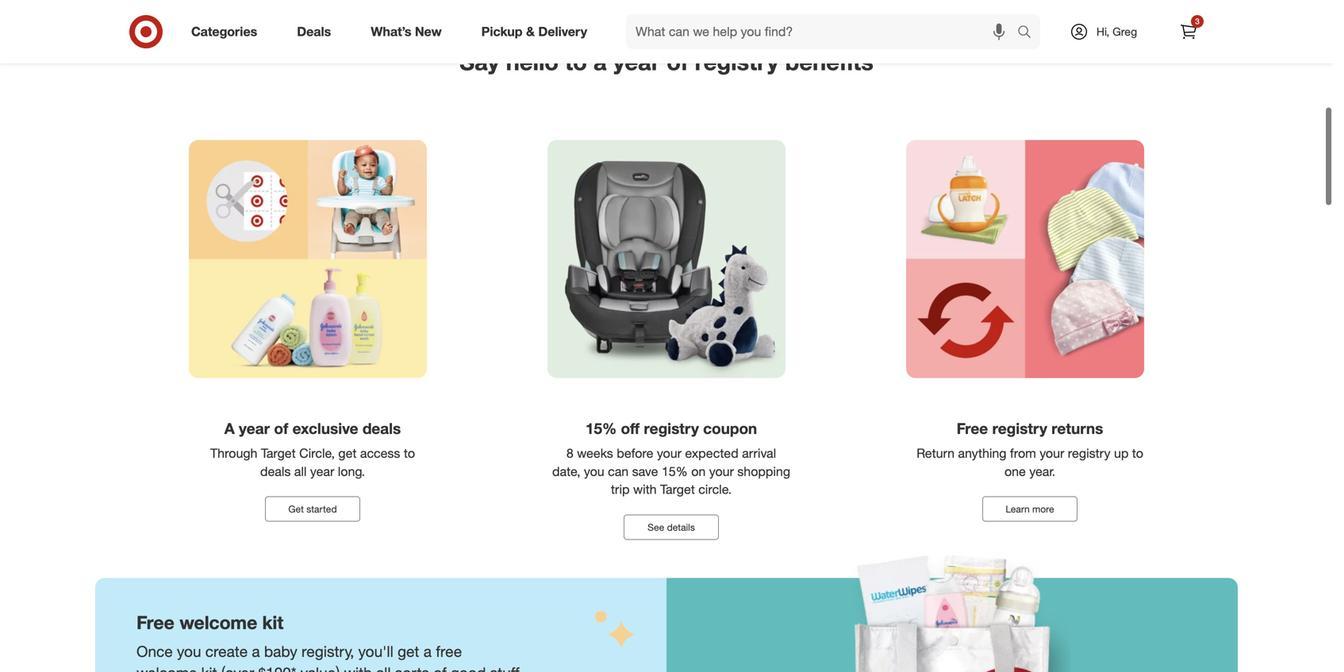 Task type: locate. For each thing, give the bounding box(es) containing it.
greg
[[1113, 25, 1138, 39]]

kit
[[263, 612, 284, 634], [201, 664, 217, 672]]

return
[[917, 446, 955, 461]]

your up year.
[[1040, 446, 1065, 461]]

with for kit
[[344, 664, 372, 672]]

1 horizontal spatial get
[[398, 643, 420, 661]]

registry inside the return anything from your registry up to one year.
[[1068, 446, 1111, 461]]

started
[[307, 504, 337, 515]]

up
[[1115, 446, 1129, 461]]

1 horizontal spatial with
[[634, 482, 657, 498]]

1 horizontal spatial a
[[424, 643, 432, 661]]

with down "you'll"
[[344, 664, 372, 672]]

you
[[584, 464, 605, 479], [177, 643, 201, 661]]

year.
[[1030, 464, 1056, 479]]

15% left on
[[662, 464, 688, 479]]

0 vertical spatial with
[[634, 482, 657, 498]]

all down "you'll"
[[376, 664, 391, 672]]

0 horizontal spatial deals
[[260, 464, 291, 479]]

1 vertical spatial you
[[177, 643, 201, 661]]

get
[[339, 446, 357, 461], [398, 643, 420, 661]]

categories link
[[178, 14, 277, 49]]

through target circle, get access to deals all year long.
[[210, 446, 415, 479]]

2 vertical spatial year
[[310, 464, 334, 479]]

of left exclusive
[[274, 419, 288, 438]]

to
[[565, 48, 587, 76], [404, 446, 415, 461], [1133, 446, 1144, 461]]

0 horizontal spatial free
[[137, 612, 175, 634]]

1 vertical spatial all
[[376, 664, 391, 672]]

0 vertical spatial kit
[[263, 612, 284, 634]]

year down sleeping baby in a light blue onesie image
[[613, 48, 661, 76]]

0 horizontal spatial target
[[261, 446, 296, 461]]

2 horizontal spatial of
[[667, 48, 689, 76]]

1 horizontal spatial deals
[[363, 419, 401, 438]]

15%
[[586, 419, 617, 438], [662, 464, 688, 479]]

what's new link
[[357, 14, 462, 49]]

details
[[667, 522, 695, 534]]

shopping
[[738, 464, 791, 479]]

1 vertical spatial deals
[[260, 464, 291, 479]]

arrival
[[742, 446, 777, 461]]

a for to
[[594, 48, 607, 76]]

0 vertical spatial you
[[584, 464, 605, 479]]

1 vertical spatial free
[[137, 612, 175, 634]]

search
[[1011, 25, 1049, 41]]

3
[[1196, 16, 1200, 26]]

all down circle,
[[294, 464, 307, 479]]

to inside "through target circle, get access to deals all year long."
[[404, 446, 415, 461]]

1 vertical spatial target
[[661, 482, 695, 498]]

15% inside 8 weeks before your expected arrival date, you can save 15% on your shopping trip with target circle.
[[662, 464, 688, 479]]

see
[[648, 522, 665, 534]]

on
[[692, 464, 706, 479]]

welcome up the create
[[180, 612, 257, 634]]

1 horizontal spatial of
[[434, 664, 447, 672]]

registry
[[695, 48, 779, 76], [644, 419, 699, 438], [993, 419, 1048, 438], [1068, 446, 1111, 461]]

0 horizontal spatial all
[[294, 464, 307, 479]]

target left circle,
[[261, 446, 296, 461]]

2 horizontal spatial a
[[594, 48, 607, 76]]

all inside 'once you create a baby registry, you'll get a free welcome kit (over $100* value) with all sorts of good stuf'
[[376, 664, 391, 672]]

0 vertical spatial year
[[613, 48, 661, 76]]

1 vertical spatial kit
[[201, 664, 217, 672]]

see details
[[648, 522, 695, 534]]

circle,
[[299, 446, 335, 461]]

your down 15% off registry coupon
[[657, 446, 682, 461]]

15% up weeks
[[586, 419, 617, 438]]

2 vertical spatial of
[[434, 664, 447, 672]]

1 horizontal spatial free
[[957, 419, 989, 438]]

0 horizontal spatial get
[[339, 446, 357, 461]]

1 vertical spatial with
[[344, 664, 372, 672]]

your for registry
[[657, 446, 682, 461]]

what's
[[371, 24, 412, 39]]

value)
[[301, 664, 340, 672]]

0 horizontal spatial kit
[[201, 664, 217, 672]]

of down 'free'
[[434, 664, 447, 672]]

your
[[657, 446, 682, 461], [1040, 446, 1065, 461], [710, 464, 734, 479]]

return anything from your registry up to one year.
[[917, 446, 1144, 479]]

2 horizontal spatial to
[[1133, 446, 1144, 461]]

get started
[[289, 504, 337, 515]]

kit up the baby at the left bottom of the page
[[263, 612, 284, 634]]

target down on
[[661, 482, 695, 498]]

deals inside "through target circle, get access to deals all year long."
[[260, 464, 291, 479]]

1 vertical spatial welcome
[[137, 664, 197, 672]]

to right access
[[404, 446, 415, 461]]

a year of exclusive deals
[[224, 419, 401, 438]]

free registry returns
[[957, 419, 1104, 438]]

free for free welcome kit
[[137, 612, 175, 634]]

weeks
[[577, 446, 614, 461]]

1 horizontal spatial year
[[310, 464, 334, 479]]

say hello to a year of registry benefits
[[460, 48, 874, 76]]

get
[[289, 504, 304, 515]]

What can we help you find? suggestions appear below search field
[[626, 14, 1022, 49]]

a right hello
[[594, 48, 607, 76]]

0 vertical spatial get
[[339, 446, 357, 461]]

free
[[957, 419, 989, 438], [137, 612, 175, 634]]

0 horizontal spatial you
[[177, 643, 201, 661]]

deals
[[363, 419, 401, 438], [260, 464, 291, 479]]

to right up
[[1133, 446, 1144, 461]]

with inside 'once you create a baby registry, you'll get a free welcome kit (over $100* value) with all sorts of good stuf'
[[344, 664, 372, 672]]

a up (over at left
[[252, 643, 260, 661]]

kit down the create
[[201, 664, 217, 672]]

your up circle.
[[710, 464, 734, 479]]

2 horizontal spatial your
[[1040, 446, 1065, 461]]

free
[[436, 643, 462, 661]]

of
[[667, 48, 689, 76], [274, 419, 288, 438], [434, 664, 447, 672]]

welcome inside 'once you create a baby registry, you'll get a free welcome kit (over $100* value) with all sorts of good stuf'
[[137, 664, 197, 672]]

trip
[[611, 482, 630, 498]]

free up once
[[137, 612, 175, 634]]

free up anything
[[957, 419, 989, 438]]

with for registry
[[634, 482, 657, 498]]

0 horizontal spatial with
[[344, 664, 372, 672]]

all inside "through target circle, get access to deals all year long."
[[294, 464, 307, 479]]

0 vertical spatial all
[[294, 464, 307, 479]]

0 vertical spatial target
[[261, 446, 296, 461]]

1 horizontal spatial your
[[710, 464, 734, 479]]

0 horizontal spatial of
[[274, 419, 288, 438]]

benefits
[[786, 48, 874, 76]]

1 vertical spatial get
[[398, 643, 420, 661]]

get up long.
[[339, 446, 357, 461]]

your inside the return anything from your registry up to one year.
[[1040, 446, 1065, 461]]

1 horizontal spatial kit
[[263, 612, 284, 634]]

1 vertical spatial of
[[274, 419, 288, 438]]

all
[[294, 464, 307, 479], [376, 664, 391, 672]]

with down save
[[634, 482, 657, 498]]

of down sleeping baby in a light blue onesie image
[[667, 48, 689, 76]]

get up sorts
[[398, 643, 420, 661]]

0 horizontal spatial 15%
[[586, 419, 617, 438]]

learn more
[[1006, 504, 1055, 515]]

from
[[1011, 446, 1037, 461]]

with inside 8 weeks before your expected arrival date, you can save 15% on your shopping trip with target circle.
[[634, 482, 657, 498]]

to down the delivery in the top left of the page
[[565, 48, 587, 76]]

you down weeks
[[584, 464, 605, 479]]

year down circle,
[[310, 464, 334, 479]]

before
[[617, 446, 654, 461]]

1 vertical spatial 15%
[[662, 464, 688, 479]]

0 vertical spatial free
[[957, 419, 989, 438]]

1 horizontal spatial you
[[584, 464, 605, 479]]

0 horizontal spatial to
[[404, 446, 415, 461]]

welcome
[[180, 612, 257, 634], [137, 664, 197, 672]]

0 horizontal spatial your
[[657, 446, 682, 461]]

categories
[[191, 24, 257, 39]]

with
[[634, 482, 657, 498], [344, 664, 372, 672]]

target
[[261, 446, 296, 461], [661, 482, 695, 498]]

1 horizontal spatial target
[[661, 482, 695, 498]]

sorts
[[395, 664, 430, 672]]

a
[[594, 48, 607, 76], [252, 643, 260, 661], [424, 643, 432, 661]]

1 vertical spatial year
[[239, 419, 270, 438]]

deals up access
[[363, 419, 401, 438]]

year right a
[[239, 419, 270, 438]]

welcome down once
[[137, 664, 197, 672]]

hello
[[506, 48, 559, 76]]

learn
[[1006, 504, 1030, 515]]

pickup & delivery link
[[468, 14, 607, 49]]

your for returns
[[1040, 446, 1065, 461]]

year
[[613, 48, 661, 76], [239, 419, 270, 438], [310, 464, 334, 479]]

deals link
[[284, 14, 351, 49]]

of inside 'once you create a baby registry, you'll get a free welcome kit (over $100* value) with all sorts of good stuf'
[[434, 664, 447, 672]]

a left 'free'
[[424, 643, 432, 661]]

you right once
[[177, 643, 201, 661]]

1 horizontal spatial all
[[376, 664, 391, 672]]

1 horizontal spatial 15%
[[662, 464, 688, 479]]

circle.
[[699, 482, 732, 498]]

0 horizontal spatial a
[[252, 643, 260, 661]]

deals up get
[[260, 464, 291, 479]]



Task type: describe. For each thing, give the bounding box(es) containing it.
get started link
[[265, 497, 360, 522]]

expected
[[685, 446, 739, 461]]

create
[[205, 643, 248, 661]]

exclusive
[[293, 419, 358, 438]]

one
[[1005, 464, 1026, 479]]

a
[[224, 419, 235, 438]]

through
[[210, 446, 258, 461]]

anything
[[959, 446, 1007, 461]]

hi,
[[1097, 25, 1110, 39]]

year inside "through target circle, get access to deals all year long."
[[310, 464, 334, 479]]

registry,
[[302, 643, 354, 661]]

learn more link
[[983, 497, 1078, 522]]

0 vertical spatial deals
[[363, 419, 401, 438]]

&
[[526, 24, 535, 39]]

off
[[621, 419, 640, 438]]

free for free registry returns
[[957, 419, 989, 438]]

target inside 8 weeks before your expected arrival date, you can save 15% on your shopping trip with target circle.
[[661, 482, 695, 498]]

good
[[451, 664, 486, 672]]

say
[[460, 48, 500, 76]]

0 vertical spatial welcome
[[180, 612, 257, 634]]

access
[[360, 446, 400, 461]]

0 horizontal spatial year
[[239, 419, 270, 438]]

0 vertical spatial of
[[667, 48, 689, 76]]

get inside "through target circle, get access to deals all year long."
[[339, 446, 357, 461]]

long.
[[338, 464, 365, 479]]

15% off registry coupon
[[586, 419, 758, 438]]

0 vertical spatial 15%
[[586, 419, 617, 438]]

new
[[415, 24, 442, 39]]

a for create
[[252, 643, 260, 661]]

free welcome kit
[[137, 612, 284, 634]]

you inside 8 weeks before your expected arrival date, you can save 15% on your shopping trip with target circle.
[[584, 464, 605, 479]]

returns
[[1052, 419, 1104, 438]]

1 horizontal spatial to
[[565, 48, 587, 76]]

more
[[1033, 504, 1055, 515]]

sleeping baby in a light blue onesie image
[[0, 0, 1334, 22]]

search button
[[1011, 14, 1049, 52]]

delivery
[[539, 24, 588, 39]]

8 weeks before your expected arrival date, you can save 15% on your shopping trip with target circle.
[[553, 446, 791, 498]]

kit inside 'once you create a baby registry, you'll get a free welcome kit (over $100* value) with all sorts of good stuf'
[[201, 664, 217, 672]]

once you create a baby registry, you'll get a free welcome kit (over $100* value) with all sorts of good stuf
[[137, 643, 520, 672]]

baby
[[264, 643, 298, 661]]

you'll
[[358, 643, 394, 661]]

8
[[567, 446, 574, 461]]

pickup
[[482, 24, 523, 39]]

$100*
[[259, 664, 296, 672]]

can
[[608, 464, 629, 479]]

save
[[632, 464, 658, 479]]

get inside 'once you create a baby registry, you'll get a free welcome kit (over $100* value) with all sorts of good stuf'
[[398, 643, 420, 661]]

2 horizontal spatial year
[[613, 48, 661, 76]]

deals
[[297, 24, 331, 39]]

(over
[[221, 664, 254, 672]]

you inside 'once you create a baby registry, you'll get a free welcome kit (over $100* value) with all sorts of good stuf'
[[177, 643, 201, 661]]

see details link
[[624, 515, 719, 540]]

3 link
[[1172, 14, 1207, 49]]

welcome kit image
[[774, 539, 1131, 672]]

target inside "through target circle, get access to deals all year long."
[[261, 446, 296, 461]]

coupon
[[703, 419, 758, 438]]

what's new
[[371, 24, 442, 39]]

once
[[137, 643, 173, 661]]

date,
[[553, 464, 581, 479]]

to inside the return anything from your registry up to one year.
[[1133, 446, 1144, 461]]

pickup & delivery
[[482, 24, 588, 39]]

hi, greg
[[1097, 25, 1138, 39]]



Task type: vqa. For each thing, say whether or not it's contained in the screenshot.


